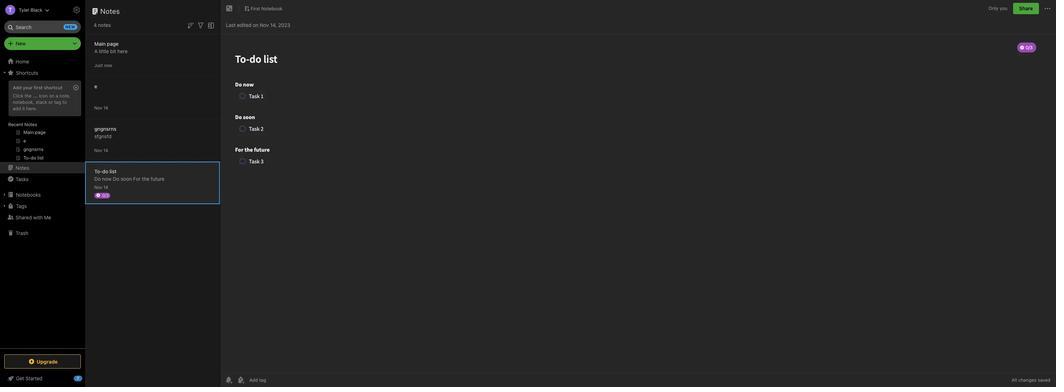 Task type: describe. For each thing, give the bounding box(es) containing it.
note window element
[[220, 0, 1056, 387]]

shared with me
[[16, 214, 51, 220]]

get
[[16, 376, 24, 382]]

you
[[1000, 5, 1008, 11]]

list
[[110, 168, 117, 174]]

or
[[48, 99, 53, 105]]

notes
[[98, 22, 111, 28]]

note,
[[60, 93, 70, 99]]

with
[[33, 214, 43, 220]]

notebooks link
[[0, 189, 85, 200]]

main
[[94, 41, 106, 47]]

notes link
[[0, 162, 85, 173]]

me
[[44, 214, 51, 220]]

on inside the icon on a note, notebook, stack or tag to add it here.
[[49, 93, 54, 99]]

upgrade button
[[4, 355, 81, 369]]

your
[[23, 85, 33, 90]]

1 vertical spatial notes
[[24, 122, 37, 127]]

notebook
[[261, 6, 282, 11]]

new
[[65, 24, 75, 29]]

future
[[151, 176, 164, 182]]

0 vertical spatial notes
[[100, 7, 120, 15]]

click the ...
[[13, 93, 38, 99]]

tasks
[[16, 176, 29, 182]]

2023
[[278, 22, 290, 28]]

bit
[[110, 48, 116, 54]]

View options field
[[205, 21, 215, 30]]

to-do list
[[94, 168, 117, 174]]

add tag image
[[237, 376, 245, 384]]

click to collapse image
[[82, 374, 88, 383]]

2 14 from the top
[[103, 148, 108, 153]]

home
[[16, 58, 29, 64]]

shortcut
[[44, 85, 62, 90]]

add
[[13, 85, 22, 90]]

to
[[62, 99, 67, 105]]

a
[[56, 93, 58, 99]]

trash
[[16, 230, 28, 236]]

expand tags image
[[2, 203, 7, 209]]

click
[[13, 93, 23, 99]]

1 nov 14 from the top
[[94, 105, 108, 110]]

saved
[[1038, 377, 1050, 383]]

main page
[[94, 41, 119, 47]]

edited
[[237, 22, 251, 28]]

0/3
[[102, 193, 109, 198]]

a
[[94, 48, 98, 54]]

first notebook button
[[242, 4, 285, 13]]

started
[[25, 376, 42, 382]]

notebook,
[[13, 99, 34, 105]]

shortcuts button
[[0, 67, 85, 78]]

all
[[1012, 377, 1017, 383]]

here.
[[26, 106, 37, 111]]

more actions image
[[1043, 4, 1052, 13]]

add a reminder image
[[224, 376, 233, 384]]

add filters image
[[196, 21, 205, 30]]

first notebook
[[251, 6, 282, 11]]

icon
[[39, 93, 48, 99]]

tyler black
[[19, 7, 42, 13]]

just now
[[94, 63, 112, 68]]

for
[[133, 176, 141, 182]]

Sort options field
[[186, 21, 195, 30]]

on inside note window element
[[253, 22, 258, 28]]

only
[[989, 5, 999, 11]]

sfgnsfd
[[94, 133, 112, 139]]

all changes saved
[[1012, 377, 1050, 383]]

it
[[22, 106, 25, 111]]

only you
[[989, 5, 1008, 11]]

last edited on nov 14, 2023
[[226, 22, 290, 28]]

icon on a note, notebook, stack or tag to add it here.
[[13, 93, 70, 111]]

gngnsrns
[[94, 126, 116, 132]]

share
[[1019, 5, 1033, 11]]

Search text field
[[9, 21, 76, 33]]

3 nov 14 from the top
[[94, 185, 108, 190]]

new button
[[4, 37, 81, 50]]

changes
[[1018, 377, 1037, 383]]

7
[[77, 376, 79, 381]]

new search field
[[9, 21, 77, 33]]

tag
[[54, 99, 61, 105]]



Task type: locate. For each thing, give the bounding box(es) containing it.
2 do from the left
[[113, 176, 119, 182]]

0 vertical spatial 14
[[103, 105, 108, 110]]

notes up notes
[[100, 7, 120, 15]]

last
[[226, 22, 236, 28]]

nov down sfgnsfd
[[94, 148, 102, 153]]

new
[[16, 40, 26, 46]]

Add filters field
[[196, 21, 205, 30]]

0 vertical spatial on
[[253, 22, 258, 28]]

notes
[[100, 7, 120, 15], [24, 122, 37, 127], [16, 165, 29, 171]]

tyler
[[19, 7, 29, 13]]

recent notes
[[8, 122, 37, 127]]

home link
[[0, 56, 85, 67]]

nov inside note window element
[[260, 22, 269, 28]]

group
[[0, 78, 85, 165]]

notes right recent
[[24, 122, 37, 127]]

More actions field
[[1043, 3, 1052, 14]]

1 vertical spatial on
[[49, 93, 54, 99]]

14
[[103, 105, 108, 110], [103, 148, 108, 153], [103, 185, 108, 190]]

0 horizontal spatial do
[[94, 176, 101, 182]]

add your first shortcut
[[13, 85, 62, 90]]

3 14 from the top
[[103, 185, 108, 190]]

do
[[94, 176, 101, 182], [113, 176, 119, 182]]

tasks button
[[0, 173, 85, 185]]

now
[[104, 63, 112, 68], [102, 176, 112, 182]]

nov left 14,
[[260, 22, 269, 28]]

expand note image
[[225, 4, 234, 13]]

nov 14 up gngnsrns
[[94, 105, 108, 110]]

little
[[99, 48, 109, 54]]

0 vertical spatial the
[[25, 93, 32, 99]]

tags button
[[0, 200, 85, 212]]

add
[[13, 106, 21, 111]]

on right edited
[[253, 22, 258, 28]]

group containing add your first shortcut
[[0, 78, 85, 165]]

1 horizontal spatial on
[[253, 22, 258, 28]]

0 horizontal spatial on
[[49, 93, 54, 99]]

a little bit here
[[94, 48, 128, 54]]

share button
[[1013, 3, 1039, 14]]

the
[[25, 93, 32, 99], [142, 176, 149, 182]]

2 nov 14 from the top
[[94, 148, 108, 153]]

now for just
[[104, 63, 112, 68]]

tree
[[0, 56, 85, 348]]

get started
[[16, 376, 42, 382]]

4 notes
[[94, 22, 111, 28]]

now for do
[[102, 176, 112, 182]]

nov 14 up 0/3
[[94, 185, 108, 190]]

on left a
[[49, 93, 54, 99]]

stack
[[36, 99, 47, 105]]

...
[[33, 93, 38, 99]]

recent
[[8, 122, 23, 127]]

nov down e
[[94, 105, 102, 110]]

0 vertical spatial now
[[104, 63, 112, 68]]

expand notebooks image
[[2, 192, 7, 198]]

group inside tree
[[0, 78, 85, 165]]

Help and Learning task checklist field
[[0, 373, 85, 384]]

settings image
[[72, 6, 81, 14]]

the right for
[[142, 176, 149, 182]]

shared
[[16, 214, 32, 220]]

to-
[[94, 168, 102, 174]]

nov up 0/3
[[94, 185, 102, 190]]

1 horizontal spatial do
[[113, 176, 119, 182]]

Note Editor text field
[[220, 34, 1056, 373]]

tree containing home
[[0, 56, 85, 348]]

shortcuts
[[16, 70, 38, 76]]

2 vertical spatial nov 14
[[94, 185, 108, 190]]

1 vertical spatial nov 14
[[94, 148, 108, 153]]

now down the to-do list
[[102, 176, 112, 182]]

1 do from the left
[[94, 176, 101, 182]]

2 vertical spatial notes
[[16, 165, 29, 171]]

first
[[34, 85, 43, 90]]

Account field
[[0, 3, 49, 17]]

nov 14 down sfgnsfd
[[94, 148, 108, 153]]

nov
[[260, 22, 269, 28], [94, 105, 102, 110], [94, 148, 102, 153], [94, 185, 102, 190]]

14 up 0/3
[[103, 185, 108, 190]]

14 up gngnsrns
[[103, 105, 108, 110]]

black
[[31, 7, 42, 13]]

here
[[117, 48, 128, 54]]

Add tag field
[[249, 377, 302, 383]]

1 vertical spatial the
[[142, 176, 149, 182]]

2 vertical spatial 14
[[103, 185, 108, 190]]

do now do soon for the future
[[94, 176, 164, 182]]

1 horizontal spatial the
[[142, 176, 149, 182]]

the left '...'
[[25, 93, 32, 99]]

shared with me link
[[0, 212, 85, 223]]

do
[[102, 168, 108, 174]]

trash link
[[0, 227, 85, 239]]

14 down sfgnsfd
[[103, 148, 108, 153]]

tags
[[16, 203, 27, 209]]

14,
[[270, 22, 277, 28]]

1 vertical spatial now
[[102, 176, 112, 182]]

on
[[253, 22, 258, 28], [49, 93, 54, 99]]

notes up tasks
[[16, 165, 29, 171]]

first
[[251, 6, 260, 11]]

0 vertical spatial nov 14
[[94, 105, 108, 110]]

upgrade
[[37, 359, 58, 365]]

page
[[107, 41, 119, 47]]

notebooks
[[16, 192, 41, 198]]

4
[[94, 22, 97, 28]]

1 vertical spatial 14
[[103, 148, 108, 153]]

do down to-
[[94, 176, 101, 182]]

e
[[94, 83, 97, 89]]

soon
[[121, 176, 132, 182]]

do down list
[[113, 176, 119, 182]]

0 horizontal spatial the
[[25, 93, 32, 99]]

just
[[94, 63, 103, 68]]

nov 14
[[94, 105, 108, 110], [94, 148, 108, 153], [94, 185, 108, 190]]

1 14 from the top
[[103, 105, 108, 110]]

now right just
[[104, 63, 112, 68]]



Task type: vqa. For each thing, say whether or not it's contained in the screenshot.
third Nov 14 from the top of the page
yes



